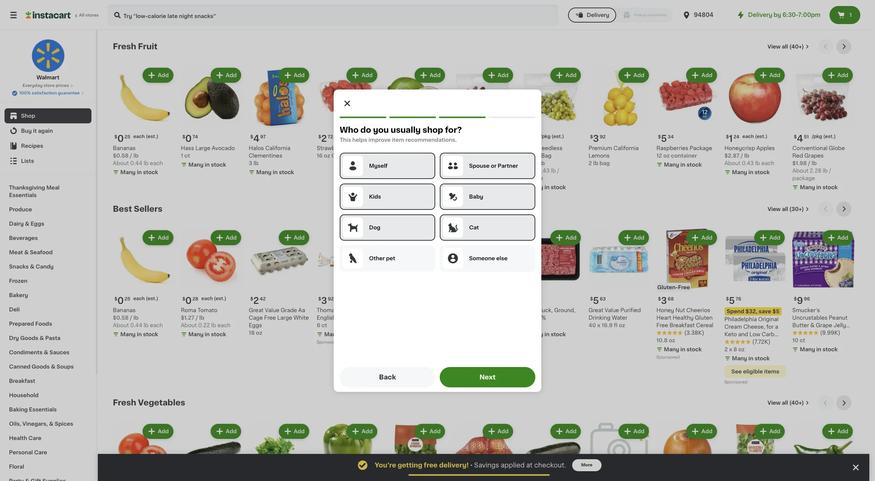 Task type: locate. For each thing, give the bounding box(es) containing it.
1 vertical spatial fresh
[[113, 399, 136, 407]]

1 horizontal spatial x
[[730, 347, 733, 352]]

items for see eligible items button to the right
[[765, 369, 780, 375]]

add
[[158, 73, 169, 78], [226, 73, 237, 78], [294, 73, 305, 78], [362, 73, 373, 78], [430, 73, 441, 78], [498, 73, 509, 78], [566, 73, 577, 78], [634, 73, 645, 78], [702, 73, 713, 78], [770, 73, 781, 78], [838, 73, 849, 78], [158, 235, 169, 240], [226, 235, 237, 240], [294, 235, 305, 240], [362, 235, 373, 240], [430, 235, 441, 240], [498, 235, 509, 240], [566, 235, 577, 240], [634, 235, 645, 240], [702, 235, 713, 240], [770, 235, 781, 240], [838, 235, 849, 240], [158, 429, 169, 435], [226, 429, 237, 435], [294, 429, 305, 435], [362, 429, 373, 435], [430, 429, 441, 435], [498, 429, 509, 435], [566, 429, 577, 435], [634, 429, 645, 435], [702, 429, 713, 435], [770, 429, 781, 435], [838, 429, 849, 435]]

you
[[373, 126, 389, 134]]

delivery for delivery
[[587, 12, 610, 18]]

1 vertical spatial (40+)
[[790, 401, 805, 406]]

you're
[[375, 463, 396, 469]]

in down container
[[681, 162, 686, 167]]

care up the floral link
[[34, 450, 47, 456]]

& right meat
[[24, 250, 29, 255]]

conventional
[[793, 146, 828, 151]]

green
[[521, 146, 537, 151]]

3 up thomas'
[[321, 297, 327, 305]]

red down sun
[[453, 153, 464, 158]]

grapes down conventional
[[805, 153, 824, 158]]

$ inside "$ 5 sun harvest seedless red grapes $2.18 / lb about 2.4 lb / package"
[[454, 135, 457, 139]]

$
[[114, 135, 117, 139], [318, 135, 321, 139], [590, 135, 593, 139], [182, 135, 185, 139], [250, 135, 253, 139], [386, 135, 389, 139], [454, 135, 457, 139], [658, 135, 661, 139], [726, 135, 729, 139], [794, 135, 797, 139], [114, 297, 117, 302], [318, 297, 321, 302], [590, 297, 593, 302], [182, 297, 185, 302], [250, 297, 253, 302], [658, 297, 661, 302], [726, 297, 729, 302], [794, 297, 797, 302]]

fresh for fresh fruit
[[113, 43, 136, 50]]

stock down muffins
[[347, 332, 362, 337]]

free inside great value grade aa cage free large white eggs 18 oz
[[264, 316, 276, 321]]

large down 74
[[196, 146, 211, 151]]

delivery inside button
[[587, 12, 610, 18]]

goods inside 'link'
[[32, 364, 50, 370]]

1 red from the left
[[453, 153, 464, 158]]

ct inside thomas' original english muffins 6 ct
[[322, 323, 327, 328]]

california for halos california clementines 3 lb
[[265, 146, 291, 151]]

each inside roma tomato $1.27 / lb about 0.22 lb each
[[218, 323, 231, 328]]

produce
[[9, 207, 32, 212]]

1 all from the top
[[782, 44, 789, 49]]

2 vertical spatial item carousel region
[[113, 396, 855, 482]]

bananas for each (est.)
[[113, 308, 136, 313]]

household link
[[5, 389, 91, 403]]

service type group
[[568, 8, 673, 23]]

5 for $ 5 sun harvest seedless red grapes $2.18 / lb about 2.4 lb / package
[[457, 134, 463, 143]]

view inside popup button
[[768, 207, 781, 212]]

0 vertical spatial $0.25 each (estimated) element
[[113, 131, 175, 144]]

2 /pkg (est.) from the left
[[812, 134, 836, 139]]

great inside great value grade aa cage free large white eggs 18 oz
[[249, 308, 264, 313]]

1 inside button
[[850, 12, 852, 18]]

$0.28 each (estimated) element
[[181, 294, 243, 307]]

beverages link
[[5, 231, 91, 245]]

or
[[491, 163, 497, 168]]

1 view all (40+) from the top
[[768, 44, 805, 49]]

thanksgiving meal essentials link
[[5, 181, 91, 203]]

2 view from the top
[[768, 207, 781, 212]]

spend
[[727, 309, 745, 314]]

1 (40+) from the top
[[790, 44, 805, 49]]

2 horizontal spatial free
[[678, 285, 691, 290]]

0 horizontal spatial x
[[598, 323, 601, 328]]

0 vertical spatial fresh
[[113, 43, 136, 50]]

2.43
[[538, 168, 550, 173]]

about left "2.43"
[[521, 168, 537, 173]]

vinegars,
[[22, 422, 48, 427]]

1 0.44 from the top
[[130, 161, 142, 166]]

0 vertical spatial care
[[28, 436, 41, 441]]

5 inside "$ 5 sun harvest seedless red grapes $2.18 / lb about 2.4 lb / package"
[[457, 134, 463, 143]]

recipes
[[21, 143, 43, 149]]

goods down "condiments & sauces"
[[32, 364, 50, 370]]

0 horizontal spatial great
[[249, 308, 264, 313]]

many
[[188, 162, 204, 167], [665, 162, 680, 167], [120, 170, 136, 175], [256, 170, 272, 175], [733, 170, 748, 175], [460, 177, 476, 182], [528, 185, 544, 190], [801, 185, 816, 190], [120, 332, 136, 337], [324, 332, 340, 337], [188, 332, 204, 337], [528, 332, 544, 337], [665, 347, 680, 352], [801, 347, 816, 352], [733, 356, 748, 362]]

checkout.
[[535, 463, 567, 469]]

bag
[[600, 161, 610, 166]]

everyday store prices
[[22, 84, 69, 88]]

stock down 'honeycrisp apples $2.87 / lb about 0.43 lb each'
[[755, 170, 770, 175]]

eligible up back button
[[404, 362, 423, 367]]

0.44 down $ 0 25 each (est.)
[[130, 161, 142, 166]]

red inside the conventional globe red grapes $1.98 / lb about 2.28 lb / package
[[793, 153, 804, 158]]

1 horizontal spatial value
[[605, 308, 620, 313]]

3 item carousel region from the top
[[113, 396, 855, 482]]

0 vertical spatial view all (40+) button
[[765, 39, 813, 54]]

1 vertical spatial original
[[759, 317, 779, 322]]

$1.98 inside the conventional globe red grapes $1.98 / lb about 2.28 lb / package
[[793, 161, 807, 166]]

0 horizontal spatial free
[[264, 316, 276, 321]]

health care link
[[5, 431, 91, 446]]

2 inside premium california lemons 2 lb bag
[[589, 161, 592, 166]]

1 horizontal spatial ct
[[322, 323, 327, 328]]

personal care link
[[5, 446, 91, 460]]

main content
[[98, 30, 870, 482]]

1 vertical spatial 25
[[125, 297, 130, 302]]

free
[[424, 463, 438, 469]]

2 $0.58 from the top
[[113, 316, 129, 321]]

everyday store prices link
[[22, 83, 74, 89]]

ground,
[[555, 308, 576, 313]]

0 horizontal spatial /pkg (est.)
[[540, 134, 564, 139]]

1 horizontal spatial /pkg (est.)
[[812, 134, 836, 139]]

2 california from the left
[[265, 146, 291, 151]]

see eligible items button
[[385, 358, 447, 371], [725, 366, 787, 378]]

package inside green seedless grapes bag $1.98 / lb about 2.43 lb / package
[[521, 176, 544, 181]]

2 horizontal spatial ct
[[800, 338, 806, 343]]

1 horizontal spatial 4
[[797, 134, 804, 143]]

1 fresh from the top
[[113, 43, 136, 50]]

soups
[[57, 364, 74, 370]]

63
[[600, 297, 606, 302]]

bag
[[542, 153, 552, 158]]

2 bananas from the top
[[113, 308, 136, 313]]

1 vertical spatial view
[[768, 207, 781, 212]]

chuck,
[[535, 308, 553, 313]]

oz inside "strawberries 16 oz container"
[[324, 153, 330, 158]]

essentials down 'thanksgiving'
[[9, 193, 37, 198]]

(40+) for vegetables
[[790, 401, 805, 406]]

0 vertical spatial 92
[[600, 135, 606, 139]]

package for about 2.43 lb / package
[[521, 176, 544, 181]]

/pkg right 51
[[812, 134, 823, 139]]

condiments & sauces
[[9, 350, 69, 355]]

thanksgiving
[[9, 185, 45, 190]]

& inside "link"
[[44, 350, 48, 355]]

x right 40
[[598, 323, 601, 328]]

grapes inside "$ 5 sun harvest seedless red grapes $2.18 / lb about 2.4 lb / package"
[[465, 153, 484, 158]]

dairy & eggs
[[9, 221, 44, 227]]

$5.72 element
[[521, 294, 583, 307]]

$ 3 92 up thomas'
[[318, 297, 334, 305]]

seedless
[[486, 146, 511, 151], [539, 146, 563, 151]]

stock down (3.38k)
[[687, 347, 702, 352]]

1 horizontal spatial eligible
[[744, 369, 763, 375]]

1 horizontal spatial free
[[657, 323, 669, 328]]

product group
[[113, 66, 175, 178], [181, 66, 243, 170], [249, 66, 311, 178], [317, 66, 379, 159], [385, 66, 447, 170], [453, 66, 515, 185], [521, 66, 583, 193], [589, 66, 651, 167], [657, 66, 719, 170], [725, 66, 787, 178], [793, 66, 855, 193], [113, 229, 175, 340], [181, 229, 243, 340], [249, 229, 311, 337], [317, 229, 379, 347], [385, 229, 447, 379], [453, 229, 515, 348], [521, 229, 583, 340], [589, 229, 651, 330], [657, 229, 719, 362], [725, 229, 787, 387], [793, 229, 855, 355], [113, 423, 175, 482], [181, 423, 243, 482], [249, 423, 311, 482], [317, 423, 379, 482], [385, 423, 447, 482], [453, 423, 515, 482], [521, 423, 583, 482], [589, 423, 651, 482], [657, 423, 719, 482], [725, 423, 787, 482], [793, 423, 855, 482]]

in down "2.43"
[[545, 185, 550, 190]]

0 horizontal spatial ct
[[184, 153, 190, 158]]

breakfast
[[670, 323, 695, 328], [9, 379, 35, 384]]

1 vertical spatial care
[[34, 450, 47, 456]]

oils, vinegars, & spices link
[[5, 417, 91, 431]]

1 vertical spatial goods
[[32, 364, 50, 370]]

2 view all (40+) button from the top
[[765, 396, 813, 411]]

each (est.)
[[133, 297, 158, 301]]

1 horizontal spatial $1.98
[[793, 161, 807, 166]]

5 for $ 5 76
[[729, 297, 735, 305]]

care
[[28, 436, 41, 441], [34, 450, 47, 456]]

1 horizontal spatial breakfast
[[670, 323, 695, 328]]

0 for $ 0 25
[[117, 297, 124, 305]]

1 horizontal spatial delivery
[[749, 12, 773, 18]]

2 grapes from the left
[[521, 153, 540, 158]]

$ inside $ 5 76
[[726, 297, 729, 302]]

california inside premium california lemons 2 lb bag
[[614, 146, 639, 151]]

1 horizontal spatial great
[[589, 308, 604, 313]]

&
[[25, 221, 29, 227], [24, 250, 29, 255], [30, 264, 34, 270], [811, 323, 815, 328], [40, 336, 44, 341], [44, 350, 48, 355], [51, 364, 55, 370], [49, 422, 54, 427]]

eligible down 2 x 8 oz
[[744, 369, 763, 375]]

0 vertical spatial see eligible items
[[392, 362, 440, 367]]

dairy
[[9, 221, 24, 227]]

many down 2.4
[[460, 177, 476, 182]]

each inside 'honeycrisp apples $2.87 / lb about 0.43 lb each'
[[762, 161, 775, 166]]

0 horizontal spatial see
[[392, 362, 402, 367]]

10.8 oz
[[657, 338, 676, 343]]

1 bananas from the top
[[113, 146, 136, 151]]

delivery!
[[439, 463, 469, 469]]

oz right 16 on the left of page
[[324, 153, 330, 158]]

oz inside raspberries package 12 oz container
[[664, 153, 670, 158]]

/ right $1.27
[[196, 316, 198, 321]]

item carousel region
[[113, 39, 855, 196], [113, 202, 855, 390], [113, 396, 855, 482]]

2 vertical spatial ct
[[800, 338, 806, 343]]

25 inside $ 0 25 each (est.)
[[125, 135, 130, 139]]

many in stock down 2.4
[[460, 177, 498, 182]]

1 item carousel region from the top
[[113, 39, 855, 196]]

2 horizontal spatial package
[[793, 176, 816, 181]]

$ 5 63
[[590, 297, 606, 305]]

2 vertical spatial view
[[768, 401, 781, 406]]

instacart logo image
[[26, 11, 71, 20]]

0 horizontal spatial $ 3 92
[[318, 297, 334, 305]]

large
[[196, 146, 211, 151], [277, 316, 292, 321]]

$1.24 each (estimated) element
[[725, 131, 787, 144]]

california right premium
[[614, 146, 639, 151]]

(est.) inside $ 0 25 each (est.)
[[146, 134, 158, 139]]

3 grapes from the left
[[805, 153, 824, 158]]

many in stock down 0.43
[[733, 170, 770, 175]]

stock down container
[[687, 162, 702, 167]]

oz inside great value purified drinking water 40 x 16.9 fl oz
[[619, 323, 626, 328]]

$0.58 for 0
[[113, 153, 129, 158]]

stock down the spouse or partner
[[483, 177, 498, 182]]

0 horizontal spatial seedless
[[486, 146, 511, 151]]

original inside philadelphia original cream cheese, for a keto and low carb lifestyle
[[759, 317, 779, 322]]

2 (40+) from the top
[[790, 401, 805, 406]]

great for 5
[[589, 308, 604, 313]]

save
[[759, 309, 772, 314]]

large down the grade
[[277, 316, 292, 321]]

baby
[[469, 194, 484, 199]]

$ inside "$ 0 33"
[[386, 135, 389, 139]]

0 horizontal spatial value
[[265, 308, 280, 313]]

grade
[[281, 308, 297, 313]]

1 vertical spatial view all (40+) button
[[765, 396, 813, 411]]

about inside the conventional globe red grapes $1.98 / lb about 2.28 lb / package
[[793, 168, 809, 173]]

5 left "34"
[[661, 134, 667, 143]]

all
[[782, 44, 789, 49], [782, 207, 789, 212], [782, 401, 789, 406]]

1 great from the left
[[589, 308, 604, 313]]

1 each
[[385, 153, 402, 158]]

/ up 2.28
[[809, 161, 811, 166]]

(40+) for fruit
[[790, 44, 805, 49]]

4 left 97
[[253, 134, 260, 143]]

0 vertical spatial (40+)
[[790, 44, 805, 49]]

2 value from the left
[[265, 308, 280, 313]]

1 vertical spatial all
[[782, 207, 789, 212]]

grape
[[816, 323, 833, 328]]

0 vertical spatial items
[[425, 362, 440, 367]]

1 horizontal spatial items
[[765, 369, 780, 375]]

1 vertical spatial bananas $0.58 / lb about 0.44 lb each
[[113, 308, 163, 328]]

1 /pkg (est.) from the left
[[540, 134, 564, 139]]

care down vinegars,
[[28, 436, 41, 441]]

many in stock down hass large avocado 1 ct
[[188, 162, 226, 167]]

$1.98 for grapes
[[521, 161, 535, 166]]

1 /pkg from the left
[[540, 134, 551, 139]]

2 bananas $0.58 / lb about 0.44 lb each from the top
[[113, 308, 163, 328]]

care for personal care
[[34, 450, 47, 456]]

about left 2.28
[[793, 168, 809, 173]]

/ down $ 0 25
[[130, 316, 132, 321]]

0 horizontal spatial large
[[196, 146, 211, 151]]

prepared foods link
[[5, 317, 91, 331]]

california inside halos california clementines 3 lb
[[265, 146, 291, 151]]

0 horizontal spatial eggs
[[31, 221, 44, 227]]

1 horizontal spatial original
[[759, 317, 779, 322]]

1 vertical spatial $0.58
[[113, 316, 129, 321]]

0 for $ 0 33
[[389, 134, 396, 143]]

bananas $0.58 / lb about 0.44 lb each for 0
[[113, 146, 163, 166]]

ct right 6
[[322, 323, 327, 328]]

1 vertical spatial $0.25 each (estimated) element
[[113, 294, 175, 307]]

0.44 for 0
[[130, 161, 142, 166]]

1 value from the left
[[605, 308, 620, 313]]

shop
[[423, 126, 444, 134]]

1 view all (40+) button from the top
[[765, 39, 813, 54]]

0 horizontal spatial 4
[[253, 134, 260, 143]]

1 25 from the top
[[125, 135, 130, 139]]

bananas $0.58 / lb about 0.44 lb each down each (est.)
[[113, 308, 163, 328]]

baking
[[9, 407, 28, 413]]

seedless up the or on the right top of page
[[486, 146, 511, 151]]

& inside 'link'
[[51, 364, 55, 370]]

stock down (7.72k)
[[755, 356, 770, 362]]

0 horizontal spatial original
[[341, 308, 362, 313]]

1 vertical spatial essentials
[[29, 407, 57, 413]]

$ 3 92 for premium california lemons
[[590, 134, 606, 143]]

$0.25 each (estimated) element
[[113, 131, 175, 144], [113, 294, 175, 307]]

in down 0.43
[[749, 170, 754, 175]]

original inside thomas' original english muffins 6 ct
[[341, 308, 362, 313]]

1 view from the top
[[768, 44, 781, 49]]

california up clementines on the top left
[[265, 146, 291, 151]]

$0.58 for each (est.)
[[113, 316, 129, 321]]

$0.25 each (estimated) element for 0
[[113, 131, 175, 144]]

1 horizontal spatial see eligible items
[[732, 369, 780, 375]]

2 red from the left
[[793, 153, 804, 158]]

0 vertical spatial original
[[341, 308, 362, 313]]

0 vertical spatial bananas
[[113, 146, 136, 151]]

about inside roma tomato $1.27 / lb about 0.22 lb each
[[181, 323, 197, 328]]

heart
[[657, 316, 672, 321]]

else
[[497, 256, 508, 261]]

for
[[767, 325, 774, 330]]

& left the spices
[[49, 422, 54, 427]]

1 vertical spatial ct
[[322, 323, 327, 328]]

$ 4 97
[[250, 134, 266, 143]]

about down $2.18
[[453, 168, 469, 173]]

breakfast up household
[[9, 379, 35, 384]]

baking essentials link
[[5, 403, 91, 417]]

view all (40+) button
[[765, 39, 813, 54], [765, 396, 813, 411]]

None search field
[[108, 5, 559, 26]]

fresh
[[113, 43, 136, 50], [113, 399, 136, 407]]

0 vertical spatial all
[[782, 44, 789, 49]]

0 vertical spatial large
[[196, 146, 211, 151]]

all inside popup button
[[782, 207, 789, 212]]

25 for $ 0 25 each (est.)
[[125, 135, 130, 139]]

original up for
[[759, 317, 779, 322]]

1 vertical spatial see eligible items
[[732, 369, 780, 375]]

0 vertical spatial $0.58
[[113, 153, 129, 158]]

2 fresh from the top
[[113, 399, 136, 407]]

in down 2.28
[[817, 185, 822, 190]]

0 vertical spatial 25
[[125, 135, 130, 139]]

92 for thomas' original english muffins
[[328, 297, 334, 302]]

value inside great value grade aa cage free large white eggs 18 oz
[[265, 308, 280, 313]]

ct down hass
[[184, 153, 190, 158]]

$ inside $ 5 63
[[590, 297, 593, 302]]

4 for $ 4 51
[[797, 134, 804, 143]]

sponsored badge image
[[317, 341, 340, 345], [657, 356, 680, 360], [385, 373, 408, 377], [725, 381, 748, 385]]

0 vertical spatial 0.44
[[130, 161, 142, 166]]

$ 3 92 up premium
[[590, 134, 606, 143]]

1 $0.58 from the top
[[113, 153, 129, 158]]

myself
[[369, 163, 388, 168]]

0 horizontal spatial breakfast
[[9, 379, 35, 384]]

0 vertical spatial ct
[[184, 153, 190, 158]]

package for about 2.28 lb / package
[[793, 176, 816, 181]]

4 for $ 4 97
[[253, 134, 260, 143]]

2 seedless from the left
[[539, 146, 563, 151]]

3 left 68
[[661, 297, 667, 305]]

2 0.44 from the top
[[130, 323, 142, 328]]

$ 0 28 each (est.)
[[182, 297, 227, 305]]

2 horizontal spatial grapes
[[805, 153, 824, 158]]

in down (9.99k)
[[817, 347, 822, 352]]

& left sauces
[[44, 350, 48, 355]]

0 horizontal spatial california
[[265, 146, 291, 151]]

1 horizontal spatial red
[[793, 153, 804, 158]]

view for 1
[[768, 44, 781, 49]]

0 vertical spatial goods
[[20, 336, 38, 341]]

& left the soups
[[51, 364, 55, 370]]

essentials inside thanksgiving meal essentials
[[9, 193, 37, 198]]

condiments & sauces link
[[5, 346, 91, 360]]

free up nut
[[678, 285, 691, 290]]

honey
[[657, 308, 675, 313]]

eggs down cage
[[249, 323, 262, 328]]

1 grapes from the left
[[465, 153, 484, 158]]

5 for $ 5 34
[[661, 134, 667, 143]]

0 horizontal spatial see eligible items
[[392, 362, 440, 367]]

2 25 from the top
[[125, 297, 130, 302]]

product group containing 1
[[725, 66, 787, 178]]

$1.98 down conventional
[[793, 161, 807, 166]]

many in stock
[[188, 162, 226, 167], [665, 162, 702, 167], [120, 170, 158, 175], [256, 170, 294, 175], [733, 170, 770, 175], [460, 177, 498, 182], [528, 185, 566, 190], [801, 185, 838, 190], [120, 332, 158, 337], [324, 332, 362, 337], [188, 332, 226, 337], [528, 332, 566, 337], [665, 347, 702, 352], [801, 347, 838, 352], [733, 356, 770, 362]]

1 vertical spatial view all (40+)
[[768, 401, 805, 406]]

$ 5 34
[[658, 134, 674, 143]]

many in stock down beef chuck, ground, 80%/20% at the right of page
[[528, 332, 566, 337]]

1 4 from the left
[[253, 134, 260, 143]]

1 $1.98 from the left
[[521, 161, 535, 166]]

1 horizontal spatial california
[[614, 146, 639, 151]]

28
[[193, 297, 198, 302]]

treatment tracker modal dialog
[[98, 454, 870, 482]]

package inside the conventional globe red grapes $1.98 / lb about 2.28 lb / package
[[793, 176, 816, 181]]

2 4 from the left
[[797, 134, 804, 143]]

2 view all (40+) from the top
[[768, 401, 805, 406]]

value inside great value purified drinking water 40 x 16.9 fl oz
[[605, 308, 620, 313]]

1 bananas $0.58 / lb about 0.44 lb each from the top
[[113, 146, 163, 166]]

1 vertical spatial large
[[277, 316, 292, 321]]

thanksgiving meal essentials
[[9, 185, 60, 198]]

1 vertical spatial 92
[[328, 297, 334, 302]]

oz right 12
[[664, 153, 670, 158]]

25 inside $ 0 25
[[125, 297, 130, 302]]

care inside "link"
[[28, 436, 41, 441]]

2 $0.25 each (estimated) element from the top
[[113, 294, 175, 307]]

delivery inside "link"
[[749, 12, 773, 18]]

92
[[600, 135, 606, 139], [328, 297, 334, 302]]

1 vertical spatial 0.44
[[130, 323, 142, 328]]

helps
[[353, 137, 367, 142]]

see down 8
[[732, 369, 742, 375]]

red inside "$ 5 sun harvest seedless red grapes $2.18 / lb about 2.4 lb / package"
[[453, 153, 464, 158]]

3 down the halos
[[249, 161, 252, 166]]

0 horizontal spatial grapes
[[465, 153, 484, 158]]

3 up premium
[[593, 134, 599, 143]]

delivery
[[749, 12, 773, 18], [587, 12, 610, 18]]

$1.98 inside green seedless grapes bag $1.98 / lb about 2.43 lb / package
[[521, 161, 535, 166]]

0 vertical spatial view all (40+)
[[768, 44, 805, 49]]

2 $1.98 from the left
[[793, 161, 807, 166]]

goods for canned
[[32, 364, 50, 370]]

2 vertical spatial free
[[657, 323, 669, 328]]

1 vertical spatial item carousel region
[[113, 202, 855, 390]]

0 vertical spatial breakfast
[[670, 323, 695, 328]]

free right cage
[[264, 316, 276, 321]]

eggs inside great value grade aa cage free large white eggs 18 oz
[[249, 323, 262, 328]]

$ 9 96
[[794, 297, 811, 305]]

great inside great value purified drinking water 40 x 16.9 fl oz
[[589, 308, 604, 313]]

sandwich
[[793, 331, 819, 336]]

/pkg (est.) inside $4.51 per package (estimated) element
[[812, 134, 836, 139]]

see eligible items button down 8
[[725, 366, 787, 378]]

(est.) inside $ 1 24 each (est.)
[[756, 134, 768, 139]]

1 vertical spatial eligible
[[744, 369, 763, 375]]

see eligible items up back button
[[392, 362, 440, 367]]

1 vertical spatial see
[[732, 369, 742, 375]]

about inside 'honeycrisp apples $2.87 / lb about 0.43 lb each'
[[725, 161, 741, 166]]

1 horizontal spatial grapes
[[521, 153, 540, 158]]

1 horizontal spatial /pkg
[[812, 134, 823, 139]]

1 horizontal spatial seedless
[[539, 146, 563, 151]]

main content containing 0
[[98, 30, 870, 482]]

$ inside $ 0 74
[[182, 135, 185, 139]]

1 $0.25 each (estimated) element from the top
[[113, 131, 175, 144]]

2 /pkg from the left
[[812, 134, 823, 139]]

bananas
[[113, 146, 136, 151], [113, 308, 136, 313]]

cream
[[725, 325, 743, 330]]

1 vertical spatial $ 3 92
[[318, 297, 334, 305]]

red down conventional
[[793, 153, 804, 158]]

& down the uncrustables
[[811, 323, 815, 328]]

fl
[[614, 323, 618, 328]]

many down 8
[[733, 356, 748, 362]]

many in stock down each (est.)
[[120, 332, 158, 337]]

/pkg up bag
[[540, 134, 551, 139]]

at
[[527, 463, 533, 469]]

2 great from the left
[[249, 308, 264, 313]]

& inside smucker's uncrustables peanut butter & grape jelly sandwich
[[811, 323, 815, 328]]

$ inside $ 4 97
[[250, 135, 253, 139]]

0 vertical spatial item carousel region
[[113, 39, 855, 196]]

delivery for delivery by 6:30-7:00pm
[[749, 12, 773, 18]]

92 up thomas'
[[328, 297, 334, 302]]

1 horizontal spatial $ 3 92
[[590, 134, 606, 143]]

2 all from the top
[[782, 207, 789, 212]]

5 left 76
[[729, 297, 735, 305]]

items for the leftmost see eligible items button
[[425, 362, 440, 367]]

stores
[[85, 13, 99, 17]]

eggs
[[31, 221, 44, 227], [249, 323, 262, 328]]

1 vertical spatial bananas
[[113, 308, 136, 313]]

$ inside $ 2 72
[[318, 135, 321, 139]]

fresh for fresh vegetables
[[113, 399, 136, 407]]

0 horizontal spatial $1.98
[[521, 161, 535, 166]]

0 vertical spatial $ 3 92
[[590, 134, 606, 143]]

1 california from the left
[[614, 146, 639, 151]]

0 vertical spatial essentials
[[9, 193, 37, 198]]

honey nut cheerios heart healthy gluten free breakfast cereal
[[657, 308, 714, 328]]

1 seedless from the left
[[486, 146, 511, 151]]

/pkg inside $4.51 per package (estimated) element
[[812, 134, 823, 139]]

0 horizontal spatial 92
[[328, 297, 334, 302]]

(est.) inside $4.51 per package (estimated) element
[[824, 134, 836, 139]]

many down the 10.8 oz
[[665, 347, 680, 352]]

view for 5
[[768, 207, 781, 212]]

california for premium california lemons 2 lb bag
[[614, 146, 639, 151]]

about down $1.27
[[181, 323, 197, 328]]

many down clementines on the top left
[[256, 170, 272, 175]]

1 horizontal spatial eggs
[[249, 323, 262, 328]]



Task type: describe. For each thing, give the bounding box(es) containing it.
great value grade aa cage free large white eggs 18 oz
[[249, 308, 309, 336]]

many down $ 0 25 each (est.)
[[120, 170, 136, 175]]

other pet
[[369, 256, 396, 261]]

all for 5
[[782, 207, 789, 212]]

many down the 10 ct
[[801, 347, 816, 352]]

oz right 8
[[739, 347, 745, 352]]

bananas for 0
[[113, 146, 136, 151]]

bananas $0.58 / lb about 0.44 lb each for each (est.)
[[113, 308, 163, 328]]

produce link
[[5, 203, 91, 217]]

many in stock down 0.22
[[188, 332, 226, 337]]

many in stock down $ 0 25 each (est.)
[[120, 170, 158, 175]]

hass
[[181, 146, 194, 151]]

many in stock down the 10.8 oz
[[665, 347, 702, 352]]

view all (40+) button for fresh vegetables
[[765, 396, 813, 411]]

next
[[480, 374, 496, 380]]

honeycrisp apples $2.87 / lb about 0.43 lb each
[[725, 146, 775, 166]]

stock down roma tomato $1.27 / lb about 0.22 lb each
[[211, 332, 226, 337]]

/ left the or on the right top of page
[[486, 168, 488, 173]]

74
[[193, 135, 198, 139]]

product group containing 9
[[793, 229, 855, 355]]

stock down each (est.)
[[143, 332, 158, 337]]

in down 2.4
[[477, 177, 482, 182]]

view all (40+) for vegetables
[[768, 401, 805, 406]]

$ inside $ 3 68
[[658, 297, 661, 302]]

strawberries
[[317, 146, 350, 151]]

many in stock down 8
[[733, 356, 770, 362]]

spend $32, save $5
[[727, 309, 780, 314]]

lemons
[[589, 153, 610, 158]]

0.22
[[198, 323, 210, 328]]

0 for $ 0 74
[[185, 134, 192, 143]]

$0.25 each (estimated) element for each (est.)
[[113, 294, 175, 307]]

muffins
[[337, 316, 358, 321]]

many in stock down 2.28
[[801, 185, 838, 190]]

cage
[[249, 316, 263, 321]]

dry goods & pasta link
[[5, 331, 91, 346]]

$ inside $ 4 51
[[794, 135, 797, 139]]

original for muffins
[[341, 308, 362, 313]]

lb inside premium california lemons 2 lb bag
[[594, 161, 599, 166]]

about down $ 0 25
[[113, 323, 129, 328]]

2 left 42
[[253, 297, 259, 305]]

getting
[[398, 463, 423, 469]]

in down each (est.)
[[137, 332, 142, 337]]

2 item carousel region from the top
[[113, 202, 855, 390]]

view all (40+) button for fresh fruit
[[765, 39, 813, 54]]

value for 5
[[605, 308, 620, 313]]

water
[[612, 316, 628, 321]]

canned goods & soups
[[9, 364, 74, 370]]

floral link
[[5, 460, 91, 474]]

all stores link
[[26, 5, 99, 26]]

sauces
[[49, 350, 69, 355]]

x inside great value purified drinking water 40 x 16.9 fl oz
[[598, 323, 601, 328]]

meat & seafood link
[[5, 245, 91, 260]]

0 for $ 0 25 each (est.)
[[117, 134, 124, 143]]

3 for honey nut cheerios heart healthy gluten free breakfast cereal
[[661, 297, 667, 305]]

many down 0.43
[[733, 170, 748, 175]]

ct inside group
[[800, 338, 806, 343]]

25 for $ 0 25
[[125, 297, 130, 302]]

in down hass large avocado 1 ct
[[205, 162, 210, 167]]

essentials inside baking essentials link
[[29, 407, 57, 413]]

1 horizontal spatial see
[[732, 369, 742, 375]]

frozen
[[9, 279, 27, 284]]

& right dairy
[[25, 221, 29, 227]]

/ down $ 0 25 each (est.)
[[130, 153, 132, 158]]

thomas' original english muffins 6 ct
[[317, 308, 362, 328]]

great value purified drinking water 40 x 16.9 fl oz
[[589, 308, 641, 328]]

it
[[33, 128, 37, 134]]

large inside hass large avocado 1 ct
[[196, 146, 211, 151]]

dairy & eggs link
[[5, 217, 91, 231]]

/ right 2.28
[[830, 168, 832, 173]]

walmart
[[37, 75, 59, 80]]

stock down hass large avocado 1 ct
[[211, 162, 226, 167]]

grapes inside the conventional globe red grapes $1.98 / lb about 2.28 lb / package
[[805, 153, 824, 158]]

premium
[[589, 146, 613, 151]]

92 for premium california lemons
[[600, 135, 606, 139]]

each inside $ 0 28 each (est.)
[[202, 297, 213, 301]]

dog
[[369, 225, 381, 230]]

0 for $ 0 28 each (est.)
[[185, 297, 192, 305]]

0 horizontal spatial see eligible items button
[[385, 358, 447, 371]]

$ inside $ 9 96
[[794, 297, 797, 302]]

10.8
[[657, 338, 668, 343]]

delivery by 6:30-7:00pm link
[[737, 11, 821, 20]]

partner
[[498, 163, 518, 168]]

walmart logo image
[[31, 39, 65, 72]]

grapes inside green seedless grapes bag $1.98 / lb about 2.43 lb / package
[[521, 153, 540, 158]]

in down (3.38k)
[[681, 347, 686, 352]]

all for 1
[[782, 44, 789, 49]]

sun
[[453, 146, 463, 151]]

value for 2
[[265, 308, 280, 313]]

ct inside hass large avocado 1 ct
[[184, 153, 190, 158]]

you're getting free delivery!
[[375, 463, 469, 469]]

many down "80%/20%"
[[528, 332, 544, 337]]

view all (40+) for fruit
[[768, 44, 805, 49]]

about down $ 0 25 each (est.)
[[113, 161, 129, 166]]

oz right 10.8
[[669, 338, 676, 343]]

in down $ 0 25 each (est.)
[[137, 170, 142, 175]]

about inside "$ 5 sun harvest seedless red grapes $2.18 / lb about 2.4 lb / package"
[[453, 168, 469, 173]]

100% satisfaction guarantee
[[19, 91, 80, 95]]

item carousel region containing fresh vegetables
[[113, 396, 855, 482]]

/ inside 'honeycrisp apples $2.87 / lb about 0.43 lb each'
[[741, 153, 744, 158]]

lb inside halos california clementines 3 lb
[[254, 161, 259, 166]]

other
[[369, 256, 385, 261]]

many down container
[[665, 162, 680, 167]]

aa
[[298, 308, 305, 313]]

prepared foods
[[9, 322, 52, 327]]

condiments
[[9, 350, 43, 355]]

0 vertical spatial eligible
[[404, 362, 423, 367]]

5 for $ 5 63
[[593, 297, 599, 305]]

0.44 for each (est.)
[[130, 323, 142, 328]]

in down (7.72k)
[[749, 356, 754, 362]]

store
[[44, 84, 55, 88]]

80%/20%
[[521, 316, 546, 321]]

1 horizontal spatial see eligible items button
[[725, 366, 787, 378]]

improve
[[369, 137, 391, 142]]

green seedless grapes bag $1.98 / lb about 2.43 lb / package
[[521, 146, 563, 181]]

$ 2 42
[[250, 297, 266, 305]]

2.28
[[810, 168, 822, 173]]

1 vertical spatial x
[[730, 347, 733, 352]]

0 vertical spatial see
[[392, 362, 402, 367]]

0 vertical spatial eggs
[[31, 221, 44, 227]]

$ inside $ 5 34
[[658, 135, 661, 139]]

foods
[[35, 322, 52, 327]]

$1.98 for red
[[793, 161, 807, 166]]

$4.51 per package (estimated) element
[[793, 131, 855, 144]]

container
[[671, 153, 697, 158]]

original for cheese,
[[759, 317, 779, 322]]

in down 0.22
[[205, 332, 210, 337]]

buy it again
[[21, 128, 53, 134]]

walmart link
[[31, 39, 65, 81]]

free inside honey nut cheerios heart healthy gluten free breakfast cereal
[[657, 323, 669, 328]]

for?
[[445, 126, 462, 134]]

many down hass large avocado 1 ct
[[188, 162, 204, 167]]

jelly
[[834, 323, 847, 328]]

in down beef chuck, ground, 80%/20% at the right of page
[[545, 332, 550, 337]]

1 inside hass large avocado 1 ct
[[181, 153, 183, 158]]

beverages
[[9, 236, 38, 241]]

seedless inside green seedless grapes bag $1.98 / lb about 2.43 lb / package
[[539, 146, 563, 151]]

many in stock down muffins
[[324, 332, 362, 337]]

nut
[[676, 308, 686, 313]]

best sellers
[[113, 205, 163, 213]]

3 view from the top
[[768, 401, 781, 406]]

many in stock down halos california clementines 3 lb
[[256, 170, 294, 175]]

/ up 2.4
[[468, 161, 470, 166]]

each inside $ 1 24 each (est.)
[[743, 134, 754, 139]]

stock down beef chuck, ground, 80%/20% at the right of page
[[551, 332, 566, 337]]

each inside $ 0 25 each (est.)
[[133, 134, 145, 139]]

stock down green seedless grapes bag $1.98 / lb about 2.43 lb / package
[[551, 185, 566, 190]]

raspberries package 12 oz container
[[657, 146, 713, 158]]

2 x 8 oz
[[725, 347, 745, 352]]

oz inside great value grade aa cage free large white eggs 18 oz
[[256, 331, 262, 336]]

many down english on the bottom left of the page
[[324, 332, 340, 337]]

about inside green seedless grapes bag $1.98 / lb about 2.43 lb / package
[[521, 168, 537, 173]]

3 all from the top
[[782, 401, 789, 406]]

2 left 8
[[725, 347, 728, 352]]

someone
[[469, 256, 495, 261]]

/ up "2.43"
[[537, 161, 539, 166]]

add your shopping preferences element
[[334, 89, 542, 392]]

care for health care
[[28, 436, 41, 441]]

meat & seafood
[[9, 250, 53, 255]]

do
[[361, 126, 371, 134]]

in down muffins
[[341, 332, 346, 337]]

in down halos california clementines 3 lb
[[273, 170, 278, 175]]

72
[[328, 135, 333, 139]]

shop
[[21, 113, 35, 119]]

3 for thomas' original english muffins
[[321, 297, 327, 305]]

$ inside $ 0 25
[[114, 297, 117, 302]]

40
[[589, 323, 596, 328]]

guarantee
[[58, 91, 80, 95]]

many down 0.22
[[188, 332, 204, 337]]

honeycrisp
[[725, 146, 756, 151]]

$ 0 25 each (est.)
[[114, 134, 158, 143]]

goods for dry
[[20, 336, 38, 341]]

spices
[[55, 422, 73, 427]]

& left pasta
[[40, 336, 44, 341]]

personal care
[[9, 450, 47, 456]]

many in stock down "2.43"
[[528, 185, 566, 190]]

many down $ 0 25
[[120, 332, 136, 337]]

/ right "2.43"
[[558, 168, 560, 173]]

stock down the conventional globe red grapes $1.98 / lb about 2.28 lb / package
[[823, 185, 838, 190]]

/ inside roma tomato $1.27 / lb about 0.22 lb each
[[196, 316, 198, 321]]

roma tomato $1.27 / lb about 0.22 lb each
[[181, 308, 231, 328]]

0 vertical spatial free
[[678, 285, 691, 290]]

package inside "$ 5 sun harvest seedless red grapes $2.18 / lb about 2.4 lb / package"
[[490, 168, 512, 173]]

97
[[260, 135, 266, 139]]

savings
[[474, 463, 499, 469]]

package
[[690, 146, 713, 151]]

by
[[774, 12, 782, 18]]

deli
[[9, 307, 20, 312]]

$ inside $ 0 28 each (est.)
[[182, 297, 185, 302]]

again
[[38, 128, 53, 134]]

3 inside halos california clementines 3 lb
[[249, 161, 252, 166]]

clementines
[[249, 153, 283, 158]]

many in stock down (9.99k)
[[801, 347, 838, 352]]

breakfast inside 'link'
[[9, 379, 35, 384]]

many down "2.43"
[[528, 185, 544, 190]]

recommendations.
[[406, 137, 457, 142]]

stock down (9.99k)
[[823, 347, 838, 352]]

gluten-free
[[658, 285, 691, 290]]

$ inside $ 1 24 each (est.)
[[726, 135, 729, 139]]

many in stock down container
[[665, 162, 702, 167]]

$ inside $ 0 25 each (est.)
[[114, 135, 117, 139]]

sellers
[[134, 205, 163, 213]]

great for 2
[[249, 308, 264, 313]]

vegetables
[[138, 399, 185, 407]]

many down 2.28
[[801, 185, 816, 190]]

2 left 72 at the top left
[[321, 134, 327, 143]]

$ inside $ 2 42
[[250, 297, 253, 302]]

seedless inside "$ 5 sun harvest seedless red grapes $2.18 / lb about 2.4 lb / package"
[[486, 146, 511, 151]]

breakfast inside honey nut cheerios heart healthy gluten free breakfast cereal
[[670, 323, 695, 328]]

& left candy
[[30, 264, 34, 270]]

94804 button
[[682, 5, 728, 26]]

stock down $ 0 25 each (est.)
[[143, 170, 158, 175]]

fresh vegetables
[[113, 399, 185, 407]]

1 inside product group
[[729, 134, 733, 143]]

$ 3 68
[[658, 297, 674, 305]]

3 for premium california lemons
[[593, 134, 599, 143]]

(est.) inside $ 0 28 each (est.)
[[214, 297, 227, 301]]

stock down halos california clementines 3 lb
[[279, 170, 294, 175]]

carb
[[762, 332, 775, 337]]

who do you usually shop for? this helps improve item recommendations.
[[340, 126, 462, 142]]

large inside great value grade aa cage free large white eggs 18 oz
[[277, 316, 292, 321]]

all stores
[[79, 13, 99, 17]]

delivery button
[[568, 8, 617, 23]]

7:00pm
[[799, 12, 821, 18]]

health care
[[9, 436, 41, 441]]

$ 3 92 for thomas' original english muffins
[[318, 297, 334, 305]]



Task type: vqa. For each thing, say whether or not it's contained in the screenshot.
package within the Conventional Globe Red Grapes $1.98 / lb About 2.28 lb / package
yes



